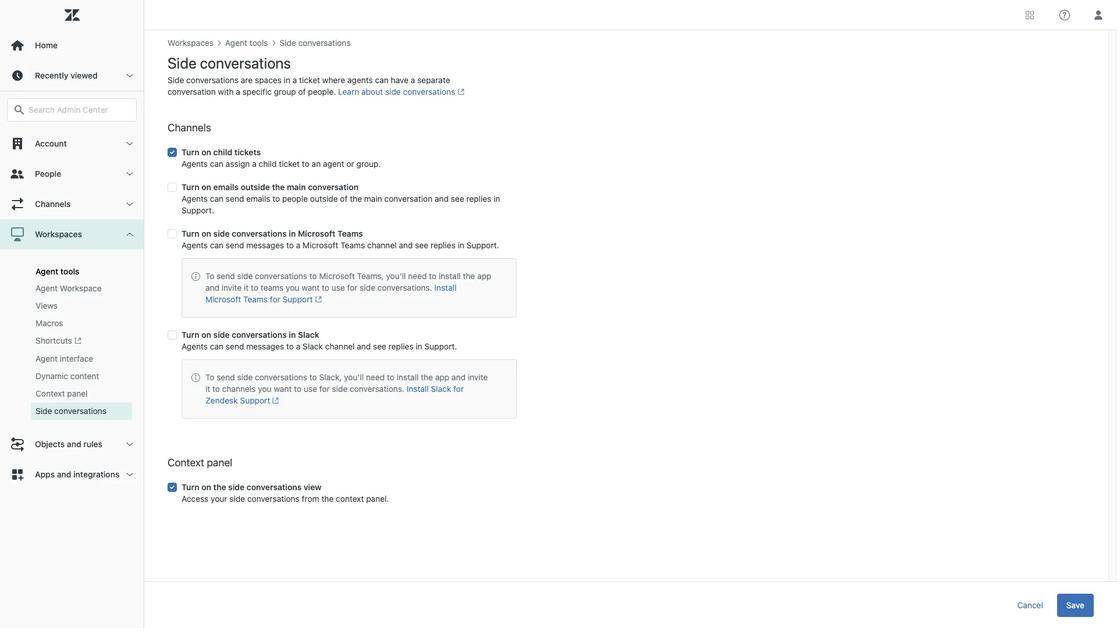 Task type: locate. For each thing, give the bounding box(es) containing it.
apps and integrations button
[[0, 460, 144, 490]]

dynamic
[[35, 371, 68, 381]]

conversations
[[54, 406, 107, 416]]

agent up dynamic
[[35, 354, 58, 364]]

side
[[35, 406, 52, 416]]

cancel
[[1018, 600, 1043, 610]]

0 vertical spatial agent
[[35, 267, 58, 276]]

account
[[35, 139, 67, 148]]

cancel button
[[1008, 594, 1053, 617]]

None search field
[[1, 98, 143, 122]]

tree item inside primary element
[[0, 219, 144, 430]]

views link
[[31, 297, 132, 315]]

tree containing account
[[0, 129, 144, 490]]

content
[[70, 371, 99, 381]]

2 agent from the top
[[35, 283, 58, 293]]

1 vertical spatial agent
[[35, 283, 58, 293]]

apps
[[35, 470, 55, 480]]

agent for agent workspace
[[35, 283, 58, 293]]

agent up views
[[35, 283, 58, 293]]

and inside dropdown button
[[67, 440, 81, 449]]

workspaces button
[[0, 219, 144, 250]]

tree item containing workspaces
[[0, 219, 144, 430]]

1 agent from the top
[[35, 267, 58, 276]]

user menu image
[[1091, 7, 1106, 22]]

Search Admin Center field
[[29, 105, 129, 115]]

1 vertical spatial and
[[57, 470, 71, 480]]

agent for agent interface
[[35, 354, 58, 364]]

tree
[[0, 129, 144, 490]]

context panel element
[[35, 388, 88, 400]]

workspace
[[60, 283, 102, 293]]

side conversations element
[[35, 406, 107, 417]]

home
[[35, 40, 58, 50]]

workspaces
[[35, 229, 82, 239]]

zendesk products image
[[1026, 11, 1034, 19]]

and left the rules
[[67, 440, 81, 449]]

interface
[[60, 354, 93, 364]]

0 vertical spatial and
[[67, 440, 81, 449]]

agent interface link
[[31, 351, 132, 368]]

2 vertical spatial agent
[[35, 354, 58, 364]]

help image
[[1060, 10, 1070, 20]]

apps and integrations
[[35, 470, 120, 480]]

agent
[[35, 267, 58, 276], [35, 283, 58, 293], [35, 354, 58, 364]]

and inside dropdown button
[[57, 470, 71, 480]]

recently viewed button
[[0, 61, 144, 91]]

context
[[35, 389, 65, 399]]

and right apps
[[57, 470, 71, 480]]

3 agent from the top
[[35, 354, 58, 364]]

dynamic content element
[[35, 371, 99, 383]]

and for apps
[[57, 470, 71, 480]]

agent left tools
[[35, 267, 58, 276]]

objects and rules
[[35, 440, 102, 449]]

dynamic content link
[[31, 368, 132, 385]]

and
[[67, 440, 81, 449], [57, 470, 71, 480]]

tree item
[[0, 219, 144, 430]]



Task type: vqa. For each thing, say whether or not it's contained in the screenshot.
second THE AGENT from the right
no



Task type: describe. For each thing, give the bounding box(es) containing it.
recently
[[35, 70, 68, 80]]

macros
[[35, 318, 63, 328]]

tree inside primary element
[[0, 129, 144, 490]]

none search field inside primary element
[[1, 98, 143, 122]]

save button
[[1057, 594, 1094, 617]]

primary element
[[0, 0, 144, 629]]

save
[[1067, 600, 1085, 610]]

channels
[[35, 199, 71, 209]]

side conversations link
[[31, 403, 132, 420]]

viewed
[[71, 70, 98, 80]]

agent tools element
[[35, 267, 79, 276]]

integrations
[[73, 470, 120, 480]]

agent workspace
[[35, 283, 102, 293]]

account button
[[0, 129, 144, 159]]

shortcuts
[[35, 336, 72, 346]]

people button
[[0, 159, 144, 189]]

agent for agent tools
[[35, 267, 58, 276]]

people
[[35, 169, 61, 179]]

context panel link
[[31, 385, 132, 403]]

views
[[35, 301, 58, 311]]

workspaces group
[[0, 250, 144, 430]]

home button
[[0, 30, 144, 61]]

macros link
[[31, 315, 132, 332]]

views element
[[35, 300, 58, 312]]

recently viewed
[[35, 70, 98, 80]]

agent workspace element
[[35, 283, 102, 294]]

objects and rules button
[[0, 430, 144, 460]]

dynamic content
[[35, 371, 99, 381]]

panel
[[67, 389, 88, 399]]

and for objects
[[67, 440, 81, 449]]

macros element
[[35, 318, 63, 329]]

channels button
[[0, 189, 144, 219]]

shortcuts element
[[35, 335, 81, 348]]

agent interface element
[[35, 353, 93, 365]]

shortcuts link
[[31, 332, 132, 351]]

agent tools
[[35, 267, 79, 276]]

agent workspace link
[[31, 280, 132, 297]]

context panel
[[35, 389, 88, 399]]

agent interface
[[35, 354, 93, 364]]

objects
[[35, 440, 65, 449]]

side conversations
[[35, 406, 107, 416]]

rules
[[83, 440, 102, 449]]

tools
[[60, 267, 79, 276]]



